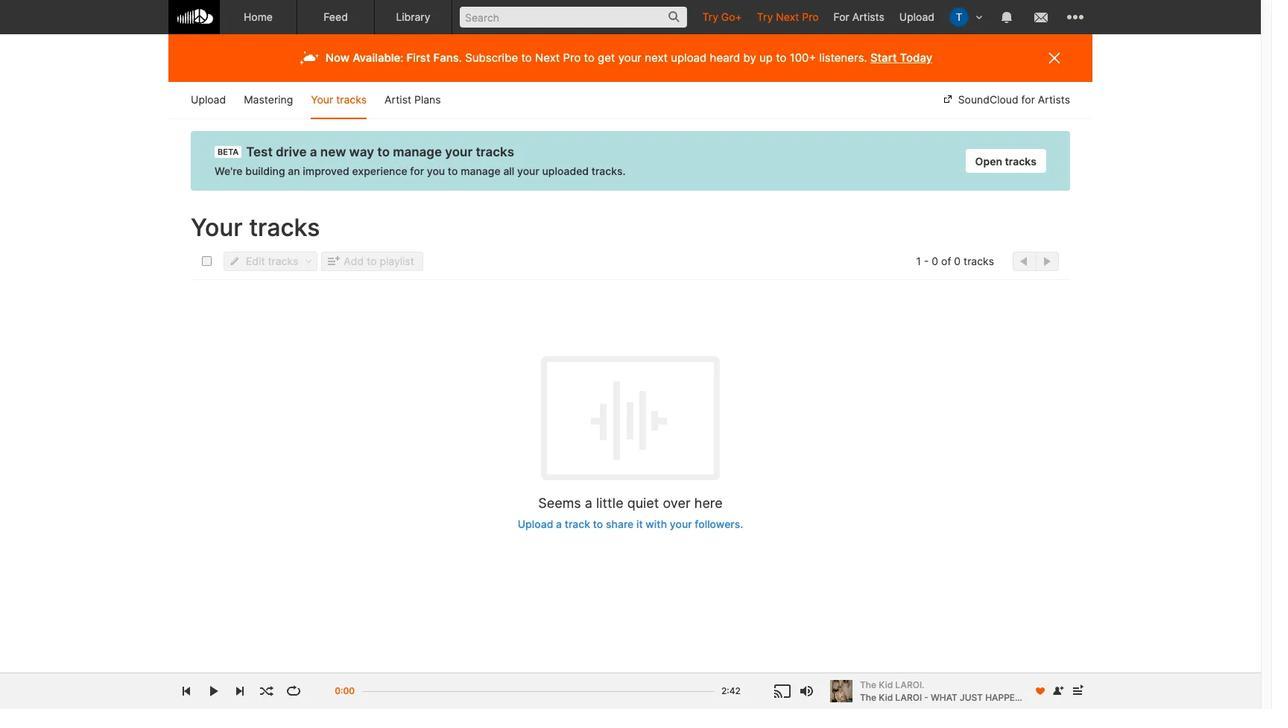 Task type: vqa. For each thing, say whether or not it's contained in the screenshot.
SEEMS A LITTLE QUIET OVER HERE UPLOAD A TRACK TO SHARE IT WITH YOUR FOLLOWERS.
yes



Task type: describe. For each thing, give the bounding box(es) containing it.
artist plans
[[385, 93, 441, 106]]

for inside "beta test drive a new way to manage your tracks we're building an improved experience for you to manage all your uploaded tracks."
[[410, 165, 424, 177]]

today
[[900, 51, 932, 65]]

feed
[[324, 10, 348, 23]]

upload
[[671, 51, 707, 65]]

soundcloud for artists
[[958, 93, 1070, 106]]

playlist
[[380, 255, 414, 268]]

share
[[606, 518, 634, 531]]

now
[[326, 51, 350, 65]]

2:42
[[721, 686, 741, 697]]

followers.
[[695, 518, 743, 531]]

what
[[931, 692, 958, 703]]

0:00
[[335, 686, 355, 697]]

0 vertical spatial upload
[[899, 10, 935, 23]]

soundcloud for artists link
[[942, 82, 1070, 119]]

2 0 from the left
[[954, 255, 961, 268]]

to right you
[[448, 165, 458, 177]]

tracks.
[[592, 165, 626, 177]]

tara schultz's avatar element
[[949, 7, 969, 27]]

try go+ link
[[695, 0, 750, 34]]

1 horizontal spatial a
[[556, 518, 562, 531]]

mastering
[[244, 93, 293, 106]]

start
[[870, 51, 897, 65]]

of
[[941, 255, 951, 268]]

to right the 'subscribe'
[[521, 51, 532, 65]]

to right up
[[776, 51, 787, 65]]

tracks inside "beta test drive a new way to manage your tracks we're building an improved experience for you to manage all your uploaded tracks."
[[476, 145, 514, 159]]

100+
[[790, 51, 816, 65]]

0 horizontal spatial your
[[191, 213, 243, 242]]

drive
[[276, 145, 307, 159]]

open tracks link
[[966, 149, 1046, 173]]

subscribe
[[465, 51, 518, 65]]

listeners.
[[819, 51, 867, 65]]

edit tracks
[[246, 255, 298, 268]]

2 kid from the top
[[879, 692, 893, 703]]

1 the from the top
[[860, 679, 876, 690]]

the kid laroi. the kid laroi - what just happened
[[860, 679, 1034, 703]]

0 horizontal spatial next
[[535, 51, 560, 65]]

- inside the kid laroi. the kid laroi - what just happened
[[924, 692, 928, 703]]

add to playlist
[[344, 255, 414, 268]]

tracks right open
[[1005, 155, 1037, 168]]

improved
[[303, 165, 349, 177]]

edit tracks button
[[224, 252, 318, 271]]

2 horizontal spatial a
[[585, 495, 592, 511]]

2 the from the top
[[860, 692, 876, 703]]

try go+
[[702, 10, 742, 23]]

quiet
[[627, 495, 659, 511]]

for artists
[[834, 10, 884, 23]]

happened
[[985, 692, 1034, 703]]

0 vertical spatial pro
[[802, 10, 819, 23]]

1 vertical spatial your tracks
[[191, 213, 320, 242]]

0 horizontal spatial manage
[[393, 145, 442, 159]]

next
[[645, 51, 668, 65]]

now available: first fans. subscribe to next pro to get your next upload heard by up to 100+ listeners. start today
[[326, 51, 932, 65]]

to left 'get'
[[584, 51, 595, 65]]

you
[[427, 165, 445, 177]]

beta test drive a new way to manage your tracks we're building an improved experience for you to manage all your uploaded tracks.
[[215, 145, 626, 177]]

tracks right of
[[964, 255, 994, 268]]

laroi.
[[895, 679, 924, 690]]

tracks up the edit tracks
[[249, 213, 320, 242]]

by
[[743, 51, 756, 65]]

artist
[[385, 93, 411, 106]]

upload a track to share it with your followers. link
[[518, 518, 743, 532]]

0 vertical spatial your
[[311, 93, 333, 106]]

next up image
[[1069, 683, 1087, 701]]

library link
[[375, 0, 452, 34]]

tracks down now
[[336, 93, 367, 106]]

a inside "beta test drive a new way to manage your tracks we're building an improved experience for you to manage all your uploaded tracks."
[[310, 145, 317, 159]]

0 vertical spatial -
[[924, 255, 929, 268]]

laroi
[[895, 692, 922, 703]]

1 horizontal spatial upload link
[[892, 0, 942, 34]]



Task type: locate. For each thing, give the bounding box(es) containing it.
1 vertical spatial a
[[585, 495, 592, 511]]

heard
[[710, 51, 740, 65]]

upload up today
[[899, 10, 935, 23]]

home
[[244, 10, 273, 23]]

beta
[[218, 147, 239, 157]]

1 horizontal spatial upload
[[518, 518, 553, 531]]

to right track
[[593, 518, 603, 531]]

1 horizontal spatial try
[[757, 10, 773, 23]]

artists inside "link"
[[852, 10, 884, 23]]

1 vertical spatial next
[[535, 51, 560, 65]]

upload link
[[892, 0, 942, 34], [191, 82, 226, 119]]

library
[[396, 10, 430, 23]]

1 vertical spatial for
[[410, 165, 424, 177]]

your tracks link
[[311, 82, 367, 119]]

for left you
[[410, 165, 424, 177]]

try next pro
[[757, 10, 819, 23]]

0 vertical spatial upload link
[[892, 0, 942, 34]]

-
[[924, 255, 929, 268], [924, 692, 928, 703]]

upload
[[899, 10, 935, 23], [191, 93, 226, 106], [518, 518, 553, 531]]

- right the 1
[[924, 255, 929, 268]]

upload down seems
[[518, 518, 553, 531]]

the kid laroi - what just happened link
[[860, 691, 1034, 705]]

1 vertical spatial manage
[[461, 165, 501, 177]]

a left track
[[556, 518, 562, 531]]

open tracks
[[975, 155, 1037, 168]]

go+
[[721, 10, 742, 23]]

upload link up today
[[892, 0, 942, 34]]

next up 100+
[[776, 10, 799, 23]]

add
[[344, 255, 364, 268]]

with
[[646, 518, 667, 531]]

0 horizontal spatial upload
[[191, 93, 226, 106]]

try left go+
[[702, 10, 718, 23]]

a left little
[[585, 495, 592, 511]]

tracks right edit
[[268, 255, 298, 268]]

1 horizontal spatial artists
[[1038, 93, 1070, 106]]

mastering link
[[244, 82, 293, 119]]

0 right of
[[954, 255, 961, 268]]

your down now
[[311, 93, 333, 106]]

1 vertical spatial -
[[924, 692, 928, 703]]

artists right soundcloud
[[1038, 93, 1070, 106]]

it
[[636, 518, 643, 531]]

0 vertical spatial for
[[1021, 93, 1035, 106]]

tracks inside popup button
[[268, 255, 298, 268]]

try for try go+
[[702, 10, 718, 23]]

up
[[759, 51, 773, 65]]

1 horizontal spatial pro
[[802, 10, 819, 23]]

just
[[960, 692, 983, 703]]

here
[[694, 495, 723, 511]]

test
[[246, 145, 273, 159]]

for right soundcloud
[[1021, 93, 1035, 106]]

home link
[[220, 0, 297, 34]]

we're
[[215, 165, 243, 177]]

0 horizontal spatial a
[[310, 145, 317, 159]]

try next pro link
[[750, 0, 826, 34]]

artists right for
[[852, 10, 884, 23]]

manage
[[393, 145, 442, 159], [461, 165, 501, 177]]

0 horizontal spatial pro
[[563, 51, 581, 65]]

your
[[311, 93, 333, 106], [191, 213, 243, 242]]

open
[[975, 155, 1002, 168]]

0 horizontal spatial try
[[702, 10, 718, 23]]

all
[[503, 165, 514, 177]]

to
[[521, 51, 532, 65], [584, 51, 595, 65], [776, 51, 787, 65], [377, 145, 390, 159], [448, 165, 458, 177], [367, 255, 377, 268], [593, 518, 603, 531]]

2 horizontal spatial upload
[[899, 10, 935, 23]]

1 horizontal spatial manage
[[461, 165, 501, 177]]

get
[[598, 51, 615, 65]]

seems
[[538, 495, 581, 511]]

1 vertical spatial upload
[[191, 93, 226, 106]]

try right go+
[[757, 10, 773, 23]]

the
[[860, 679, 876, 690], [860, 692, 876, 703]]

pro left 'get'
[[563, 51, 581, 65]]

your tracks up edit
[[191, 213, 320, 242]]

next down search search field
[[535, 51, 560, 65]]

to inside button
[[367, 255, 377, 268]]

the kid laroi - what just happened element
[[830, 680, 853, 703]]

manage left all
[[461, 165, 501, 177]]

upload inside seems a little quiet over here upload a track to share it with your followers.
[[518, 518, 553, 531]]

building
[[245, 165, 285, 177]]

for artists link
[[826, 0, 892, 34]]

for
[[834, 10, 849, 23]]

first
[[407, 51, 430, 65]]

your down 'we're' in the top left of the page
[[191, 213, 243, 242]]

1 vertical spatial artists
[[1038, 93, 1070, 106]]

try
[[702, 10, 718, 23], [757, 10, 773, 23]]

1 vertical spatial kid
[[879, 692, 893, 703]]

to up "experience"
[[377, 145, 390, 159]]

pro left for
[[802, 10, 819, 23]]

1 vertical spatial pro
[[563, 51, 581, 65]]

0 horizontal spatial for
[[410, 165, 424, 177]]

2 vertical spatial a
[[556, 518, 562, 531]]

new
[[320, 145, 346, 159]]

start today link
[[870, 51, 932, 65]]

plans
[[414, 93, 441, 106]]

1 horizontal spatial 0
[[954, 255, 961, 268]]

0 vertical spatial manage
[[393, 145, 442, 159]]

1 try from the left
[[702, 10, 718, 23]]

add to playlist button
[[321, 252, 423, 271]]

your inside seems a little quiet over here upload a track to share it with your followers.
[[670, 518, 692, 531]]

manage up you
[[393, 145, 442, 159]]

available:
[[353, 51, 404, 65]]

over
[[663, 495, 691, 511]]

uploaded
[[542, 165, 589, 177]]

an
[[288, 165, 300, 177]]

kid left laroi. in the bottom of the page
[[879, 679, 893, 690]]

artists
[[852, 10, 884, 23], [1038, 93, 1070, 106]]

tracks
[[336, 93, 367, 106], [476, 145, 514, 159], [1005, 155, 1037, 168], [249, 213, 320, 242], [268, 255, 298, 268], [964, 255, 994, 268]]

2 try from the left
[[757, 10, 773, 23]]

seems a little quiet over here upload a track to share it with your followers.
[[518, 495, 743, 531]]

1 vertical spatial upload link
[[191, 82, 226, 119]]

feed link
[[297, 0, 375, 34]]

kid left "laroi"
[[879, 692, 893, 703]]

your
[[618, 51, 642, 65], [445, 145, 473, 159], [517, 165, 539, 177], [670, 518, 692, 531]]

tracks up all
[[476, 145, 514, 159]]

to inside seems a little quiet over here upload a track to share it with your followers.
[[593, 518, 603, 531]]

0 vertical spatial the
[[860, 679, 876, 690]]

1
[[916, 255, 921, 268]]

None search field
[[452, 0, 695, 34]]

0 vertical spatial a
[[310, 145, 317, 159]]

try for try next pro
[[757, 10, 773, 23]]

upload link up beta
[[191, 82, 226, 119]]

pro
[[802, 10, 819, 23], [563, 51, 581, 65]]

0 horizontal spatial upload link
[[191, 82, 226, 119]]

little
[[596, 495, 623, 511]]

a
[[310, 145, 317, 159], [585, 495, 592, 511], [556, 518, 562, 531]]

try inside try go+ link
[[702, 10, 718, 23]]

1 horizontal spatial your
[[311, 93, 333, 106]]

1 vertical spatial your
[[191, 213, 243, 242]]

1 0 from the left
[[932, 255, 938, 268]]

0 horizontal spatial 0
[[932, 255, 938, 268]]

0 vertical spatial next
[[776, 10, 799, 23]]

- right "laroi"
[[924, 692, 928, 703]]

fans.
[[433, 51, 462, 65]]

1 - 0 of 0 tracks
[[916, 255, 994, 268]]

1 kid from the top
[[879, 679, 893, 690]]

your tracks down now
[[311, 93, 367, 106]]

0 left of
[[932, 255, 938, 268]]

0 vertical spatial your tracks
[[311, 93, 367, 106]]

0 vertical spatial artists
[[852, 10, 884, 23]]

Search search field
[[460, 7, 687, 28]]

a left new
[[310, 145, 317, 159]]

0 horizontal spatial artists
[[852, 10, 884, 23]]

1 horizontal spatial for
[[1021, 93, 1035, 106]]

experience
[[352, 165, 407, 177]]

try inside 'try next pro' link
[[757, 10, 773, 23]]

way
[[349, 145, 374, 159]]

2 vertical spatial upload
[[518, 518, 553, 531]]

upload up beta
[[191, 93, 226, 106]]

artist plans link
[[385, 82, 441, 119]]

progress bar
[[362, 684, 714, 709]]

your tracks
[[311, 93, 367, 106], [191, 213, 320, 242]]

the kid laroi. link
[[860, 679, 1026, 692]]

0 vertical spatial kid
[[879, 679, 893, 690]]

to right add
[[367, 255, 377, 268]]

1 vertical spatial the
[[860, 692, 876, 703]]

soundcloud
[[958, 93, 1018, 106]]

for inside 'soundcloud for artists' link
[[1021, 93, 1035, 106]]

1 horizontal spatial next
[[776, 10, 799, 23]]

edit
[[246, 255, 265, 268]]

track
[[565, 518, 590, 531]]



